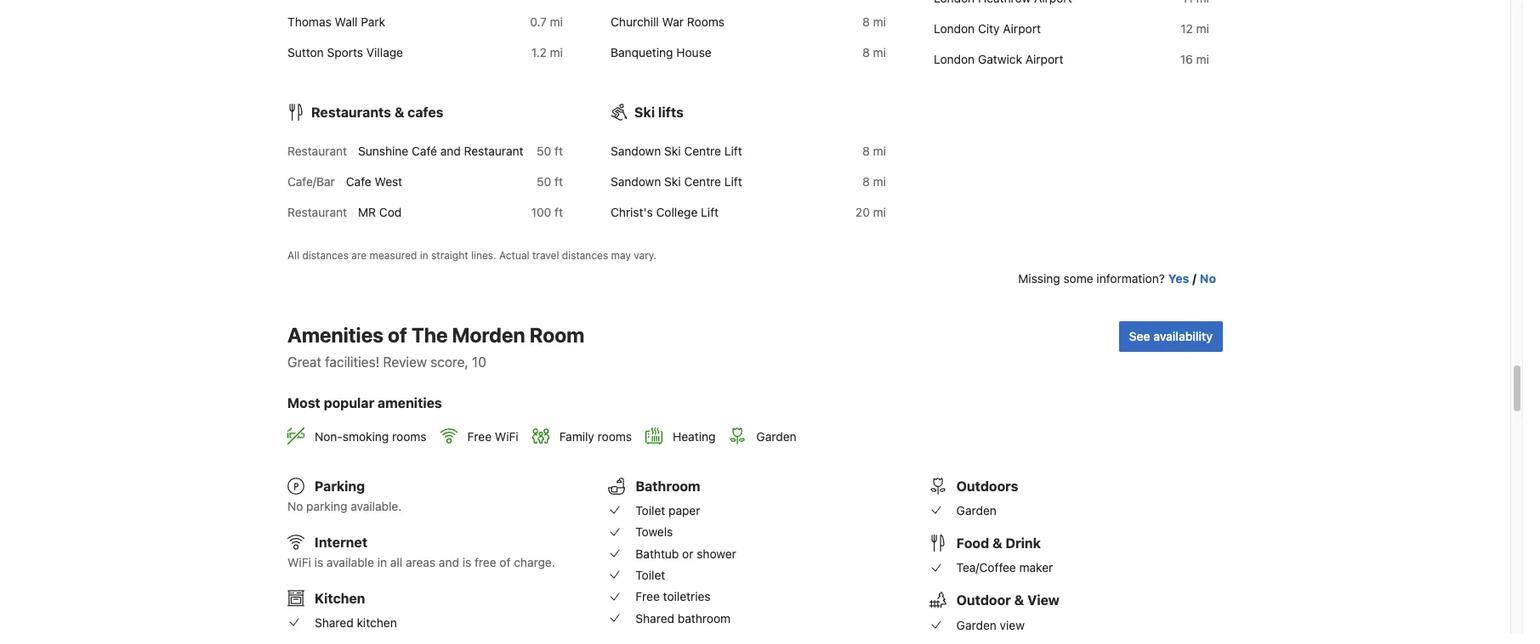 Task type: vqa. For each thing, say whether or not it's contained in the screenshot.


Task type: describe. For each thing, give the bounding box(es) containing it.
0 vertical spatial garden
[[757, 429, 797, 444]]

2 8 mi from the top
[[863, 45, 887, 60]]

mr
[[358, 205, 376, 220]]

toiletries
[[663, 590, 711, 604]]

garden view
[[957, 618, 1025, 633]]

availability
[[1154, 330, 1213, 344]]

the
[[412, 324, 448, 347]]

christ's college lift
[[611, 205, 719, 220]]

cafes
[[408, 105, 444, 120]]

20 mi
[[856, 205, 887, 220]]

yes button
[[1169, 271, 1190, 288]]

drink
[[1006, 536, 1042, 551]]

non-
[[315, 429, 343, 444]]

1 sandown from the top
[[611, 144, 661, 159]]

4 8 mi from the top
[[863, 175, 887, 189]]

all
[[288, 250, 300, 262]]

free for free wifi
[[468, 429, 492, 444]]

restaurant right café at the top of the page
[[464, 144, 524, 159]]

1.2
[[532, 45, 547, 60]]

sports
[[327, 45, 363, 60]]

heating
[[673, 429, 716, 444]]

outdoor
[[957, 593, 1012, 609]]

score,
[[431, 355, 469, 370]]

thomas
[[288, 15, 332, 29]]

travel
[[533, 250, 559, 262]]

cafe
[[346, 175, 372, 189]]

parking
[[306, 499, 348, 514]]

4 8 from the top
[[863, 175, 870, 189]]

0 vertical spatial and
[[441, 144, 461, 159]]

all distances are measured in straight lines. actual travel distances may vary.
[[288, 250, 657, 262]]

information?
[[1097, 272, 1166, 286]]

no parking available.
[[288, 499, 402, 514]]

available.
[[351, 499, 402, 514]]

2 sandown ski centre lift from the top
[[611, 175, 743, 189]]

amenities of the morden room great facilities! review score, 10
[[288, 324, 585, 370]]

3 8 mi from the top
[[863, 144, 887, 159]]

christ's
[[611, 205, 653, 220]]

50 ft for cafe west
[[537, 175, 563, 189]]

internet
[[315, 535, 368, 550]]

1 vertical spatial ski
[[665, 144, 681, 159]]

wall
[[335, 15, 358, 29]]

1 horizontal spatial no
[[1200, 272, 1217, 286]]

parking
[[315, 479, 365, 494]]

bathroom
[[678, 611, 731, 626]]

50 for cafe west
[[537, 175, 552, 189]]

1 8 from the top
[[863, 15, 870, 29]]

ft for sunshine café and restaurant
[[555, 144, 563, 159]]

16
[[1181, 52, 1194, 67]]

west
[[375, 175, 403, 189]]

no button
[[1200, 271, 1217, 288]]

village
[[367, 45, 403, 60]]

most
[[288, 396, 321, 411]]

50 ft for sunshine café and restaurant
[[537, 144, 563, 159]]

cafe/bar
[[288, 175, 335, 189]]

london for london city airport
[[934, 22, 975, 36]]

mr cod
[[358, 205, 402, 220]]

house
[[677, 45, 712, 60]]

straight
[[431, 250, 468, 262]]

& for cafes
[[395, 105, 405, 120]]

may
[[611, 250, 631, 262]]

2 is from the left
[[463, 555, 472, 570]]

16 mi
[[1181, 52, 1210, 67]]

outdoors
[[957, 479, 1019, 494]]

bathtub or shower
[[636, 547, 737, 561]]

free toiletries
[[636, 590, 711, 604]]

bathroom
[[636, 479, 701, 494]]

ski lifts
[[635, 105, 684, 120]]

ft for mr cod
[[555, 205, 563, 220]]

0 vertical spatial lift
[[725, 144, 743, 159]]

12 mi
[[1181, 22, 1210, 36]]

smoking
[[343, 429, 389, 444]]

free for free toiletries
[[636, 590, 660, 604]]

towels
[[636, 525, 673, 540]]

maker
[[1020, 561, 1054, 575]]

kitchen
[[315, 591, 365, 606]]

1.2 mi
[[532, 45, 563, 60]]

cafe west
[[346, 175, 403, 189]]

bathtub
[[636, 547, 679, 561]]

churchill war rooms
[[611, 15, 725, 29]]

or
[[683, 547, 694, 561]]

london city airport
[[934, 22, 1042, 36]]

wifi is available in all areas and is free of charge.
[[288, 555, 555, 570]]

missing
[[1019, 272, 1061, 286]]

tea/coffee maker
[[957, 561, 1054, 575]]

rooms
[[687, 15, 725, 29]]

2 8 from the top
[[863, 45, 870, 60]]

food & drink
[[957, 536, 1042, 551]]

view
[[1000, 618, 1025, 633]]

facilities!
[[325, 355, 380, 370]]

non-smoking rooms
[[315, 429, 427, 444]]

sutton sports village
[[288, 45, 403, 60]]

areas
[[406, 555, 436, 570]]

shared for shared bathroom
[[636, 611, 675, 626]]



Task type: locate. For each thing, give the bounding box(es) containing it.
0 vertical spatial wifi
[[495, 429, 519, 444]]

of up 'review'
[[388, 324, 407, 347]]

0 horizontal spatial is
[[315, 555, 323, 570]]

sandown up 'christ's' at the top
[[611, 175, 661, 189]]

0 horizontal spatial &
[[395, 105, 405, 120]]

1 horizontal spatial free
[[636, 590, 660, 604]]

ski down lifts
[[665, 144, 681, 159]]

1 vertical spatial ft
[[555, 175, 563, 189]]

0 vertical spatial ski
[[635, 105, 655, 120]]

view
[[1028, 593, 1060, 609]]

shared
[[636, 611, 675, 626], [315, 616, 354, 631]]

12
[[1181, 22, 1194, 36]]

2 horizontal spatial &
[[1015, 593, 1025, 609]]

1 vertical spatial wifi
[[288, 555, 311, 570]]

in
[[420, 250, 429, 262], [378, 555, 387, 570]]

distances right all
[[303, 250, 349, 262]]

family rooms
[[560, 429, 632, 444]]

college
[[656, 205, 698, 220]]

is left free
[[463, 555, 472, 570]]

shared for shared kitchen
[[315, 616, 354, 631]]

and
[[441, 144, 461, 159], [439, 555, 459, 570]]

london left city
[[934, 22, 975, 36]]

and right café at the top of the page
[[441, 144, 461, 159]]

free left the toiletries
[[636, 590, 660, 604]]

1 vertical spatial no
[[288, 499, 303, 514]]

of right free
[[500, 555, 511, 570]]

in left straight
[[420, 250, 429, 262]]

amenities
[[378, 396, 442, 411]]

sandown down ski lifts
[[611, 144, 661, 159]]

toilet paper
[[636, 504, 701, 518]]

sunshine café and restaurant
[[358, 144, 524, 159]]

wifi left available
[[288, 555, 311, 570]]

1 vertical spatial airport
[[1026, 52, 1064, 67]]

banqueting house
[[611, 45, 712, 60]]

1 vertical spatial lift
[[725, 175, 743, 189]]

restaurant for mr cod
[[288, 205, 347, 220]]

1 vertical spatial free
[[636, 590, 660, 604]]

of inside 'amenities of the morden room great facilities! review score, 10'
[[388, 324, 407, 347]]

1 horizontal spatial of
[[500, 555, 511, 570]]

free
[[468, 429, 492, 444], [636, 590, 660, 604]]

toilet
[[636, 504, 666, 518], [636, 568, 666, 583]]

toilet up towels
[[636, 504, 666, 518]]

1 horizontal spatial shared
[[636, 611, 675, 626]]

mi
[[550, 15, 563, 29], [874, 15, 887, 29], [1197, 22, 1210, 36], [550, 45, 563, 60], [874, 45, 887, 60], [1197, 52, 1210, 67], [874, 144, 887, 159], [874, 175, 887, 189], [874, 205, 887, 220]]

1 vertical spatial london
[[934, 52, 975, 67]]

3 ft from the top
[[555, 205, 563, 220]]

toilet for toilet paper
[[636, 504, 666, 518]]

2 rooms from the left
[[598, 429, 632, 444]]

city
[[978, 22, 1000, 36]]

& right food
[[993, 536, 1003, 551]]

some
[[1064, 272, 1094, 286]]

1 vertical spatial 50 ft
[[537, 175, 563, 189]]

cod
[[379, 205, 402, 220]]

1 ft from the top
[[555, 144, 563, 159]]

room
[[530, 324, 585, 347]]

0 vertical spatial centre
[[685, 144, 722, 159]]

2 sandown from the top
[[611, 175, 661, 189]]

airport right gatwick
[[1026, 52, 1064, 67]]

sandown
[[611, 144, 661, 159], [611, 175, 661, 189]]

vary.
[[634, 250, 657, 262]]

0 vertical spatial sandown ski centre lift
[[611, 144, 743, 159]]

rooms
[[392, 429, 427, 444], [598, 429, 632, 444]]

no left parking
[[288, 499, 303, 514]]

and right areas
[[439, 555, 459, 570]]

see
[[1130, 330, 1151, 344]]

distances
[[303, 250, 349, 262], [562, 250, 609, 262]]

restaurant down cafe/bar
[[288, 205, 347, 220]]

0.7 mi
[[530, 15, 563, 29]]

sandown ski centre lift
[[611, 144, 743, 159], [611, 175, 743, 189]]

rooms down amenities
[[392, 429, 427, 444]]

1 horizontal spatial distances
[[562, 250, 609, 262]]

airport for london gatwick airport
[[1026, 52, 1064, 67]]

1 rooms from the left
[[392, 429, 427, 444]]

sandown ski centre lift down lifts
[[611, 144, 743, 159]]

garden
[[757, 429, 797, 444], [957, 504, 997, 518], [957, 618, 997, 633]]

1 50 from the top
[[537, 144, 552, 159]]

1 london from the top
[[934, 22, 975, 36]]

shared kitchen
[[315, 616, 397, 631]]

popular
[[324, 396, 375, 411]]

50 for sunshine café and restaurant
[[537, 144, 552, 159]]

airport
[[1003, 22, 1042, 36], [1026, 52, 1064, 67]]

garden right heating
[[757, 429, 797, 444]]

1 8 mi from the top
[[863, 15, 887, 29]]

0 vertical spatial ft
[[555, 144, 563, 159]]

churchill
[[611, 15, 659, 29]]

1 centre from the top
[[685, 144, 722, 159]]

0 horizontal spatial distances
[[303, 250, 349, 262]]

tea/coffee
[[957, 561, 1017, 575]]

1 vertical spatial and
[[439, 555, 459, 570]]

0 vertical spatial toilet
[[636, 504, 666, 518]]

1 is from the left
[[315, 555, 323, 570]]

available
[[327, 555, 374, 570]]

shared down free toiletries
[[636, 611, 675, 626]]

0 vertical spatial 50
[[537, 144, 552, 159]]

1 vertical spatial in
[[378, 555, 387, 570]]

wifi left family
[[495, 429, 519, 444]]

food
[[957, 536, 990, 551]]

london for london gatwick airport
[[934, 52, 975, 67]]

& left view
[[1015, 593, 1025, 609]]

ski left lifts
[[635, 105, 655, 120]]

great
[[288, 355, 322, 370]]

paper
[[669, 504, 701, 518]]

1 50 ft from the top
[[537, 144, 563, 159]]

lifts
[[658, 105, 684, 120]]

1 sandown ski centre lift from the top
[[611, 144, 743, 159]]

measured
[[370, 250, 417, 262]]

airport right city
[[1003, 22, 1042, 36]]

2 ft from the top
[[555, 175, 563, 189]]

100
[[532, 205, 552, 220]]

see availability button
[[1119, 322, 1224, 353]]

1 toilet from the top
[[636, 504, 666, 518]]

café
[[412, 144, 437, 159]]

& for view
[[1015, 593, 1025, 609]]

of
[[388, 324, 407, 347], [500, 555, 511, 570]]

0 vertical spatial london
[[934, 22, 975, 36]]

ski up "college"
[[665, 175, 681, 189]]

garden down "outdoor" on the right of page
[[957, 618, 997, 633]]

1 horizontal spatial &
[[993, 536, 1003, 551]]

1 vertical spatial toilet
[[636, 568, 666, 583]]

0 horizontal spatial free
[[468, 429, 492, 444]]

free down the 10 at bottom
[[468, 429, 492, 444]]

/
[[1193, 272, 1197, 286]]

rooms right family
[[598, 429, 632, 444]]

gatwick
[[978, 52, 1023, 67]]

1 horizontal spatial is
[[463, 555, 472, 570]]

3 8 from the top
[[863, 144, 870, 159]]

restaurant up cafe/bar
[[288, 144, 347, 159]]

all
[[390, 555, 403, 570]]

shower
[[697, 547, 737, 561]]

2 vertical spatial &
[[1015, 593, 1025, 609]]

1 vertical spatial &
[[993, 536, 1003, 551]]

distances left 'may'
[[562, 250, 609, 262]]

1 vertical spatial garden
[[957, 504, 997, 518]]

shared down kitchen on the left bottom of page
[[315, 616, 354, 631]]

thomas wall park
[[288, 15, 385, 29]]

0 vertical spatial no
[[1200, 272, 1217, 286]]

are
[[352, 250, 367, 262]]

airport for london city airport
[[1003, 22, 1042, 36]]

toilet down bathtub
[[636, 568, 666, 583]]

0 vertical spatial in
[[420, 250, 429, 262]]

charge.
[[514, 555, 555, 570]]

see availability
[[1130, 330, 1213, 344]]

is down the internet
[[315, 555, 323, 570]]

1 horizontal spatial in
[[420, 250, 429, 262]]

london down london city airport
[[934, 52, 975, 67]]

2 centre from the top
[[685, 175, 722, 189]]

2 vertical spatial ft
[[555, 205, 563, 220]]

2 london from the top
[[934, 52, 975, 67]]

ski
[[635, 105, 655, 120], [665, 144, 681, 159], [665, 175, 681, 189]]

yes
[[1169, 272, 1190, 286]]

2 50 ft from the top
[[537, 175, 563, 189]]

1 vertical spatial sandown
[[611, 175, 661, 189]]

review
[[383, 355, 427, 370]]

0 horizontal spatial no
[[288, 499, 303, 514]]

0 vertical spatial of
[[388, 324, 407, 347]]

toilet for toilet
[[636, 568, 666, 583]]

lines.
[[471, 250, 497, 262]]

& for drink
[[993, 536, 1003, 551]]

8
[[863, 15, 870, 29], [863, 45, 870, 60], [863, 144, 870, 159], [863, 175, 870, 189]]

2 vertical spatial ski
[[665, 175, 681, 189]]

100 ft
[[532, 205, 563, 220]]

0 vertical spatial airport
[[1003, 22, 1042, 36]]

1 vertical spatial of
[[500, 555, 511, 570]]

sunshine
[[358, 144, 409, 159]]

restaurant for sunshine café and restaurant
[[288, 144, 347, 159]]

sandown ski centre lift up "college"
[[611, 175, 743, 189]]

0 horizontal spatial of
[[388, 324, 407, 347]]

1 horizontal spatial rooms
[[598, 429, 632, 444]]

0 horizontal spatial rooms
[[392, 429, 427, 444]]

kitchen
[[357, 616, 397, 631]]

actual
[[499, 250, 530, 262]]

2 vertical spatial garden
[[957, 618, 997, 633]]

2 toilet from the top
[[636, 568, 666, 583]]

most popular amenities
[[288, 396, 442, 411]]

no right /
[[1200, 272, 1217, 286]]

garden down outdoors
[[957, 504, 997, 518]]

2 50 from the top
[[537, 175, 552, 189]]

1 horizontal spatial wifi
[[495, 429, 519, 444]]

0 vertical spatial &
[[395, 105, 405, 120]]

10
[[472, 355, 487, 370]]

0 horizontal spatial wifi
[[288, 555, 311, 570]]

0 vertical spatial free
[[468, 429, 492, 444]]

&
[[395, 105, 405, 120], [993, 536, 1003, 551], [1015, 593, 1025, 609]]

restaurants & cafes
[[311, 105, 444, 120]]

1 vertical spatial 50
[[537, 175, 552, 189]]

banqueting
[[611, 45, 674, 60]]

1 vertical spatial sandown ski centre lift
[[611, 175, 743, 189]]

amenities
[[288, 324, 384, 347]]

0 horizontal spatial in
[[378, 555, 387, 570]]

2 vertical spatial lift
[[701, 205, 719, 220]]

2 distances from the left
[[562, 250, 609, 262]]

sutton
[[288, 45, 324, 60]]

0.7
[[530, 15, 547, 29]]

ft for cafe west
[[555, 175, 563, 189]]

20
[[856, 205, 870, 220]]

0 vertical spatial 50 ft
[[537, 144, 563, 159]]

1 distances from the left
[[303, 250, 349, 262]]

& left cafes
[[395, 105, 405, 120]]

in left all on the bottom
[[378, 555, 387, 570]]

free wifi
[[468, 429, 519, 444]]

park
[[361, 15, 385, 29]]

war
[[662, 15, 684, 29]]

0 horizontal spatial shared
[[315, 616, 354, 631]]

missing some information? yes / no
[[1019, 272, 1217, 286]]

1 vertical spatial centre
[[685, 175, 722, 189]]

0 vertical spatial sandown
[[611, 144, 661, 159]]



